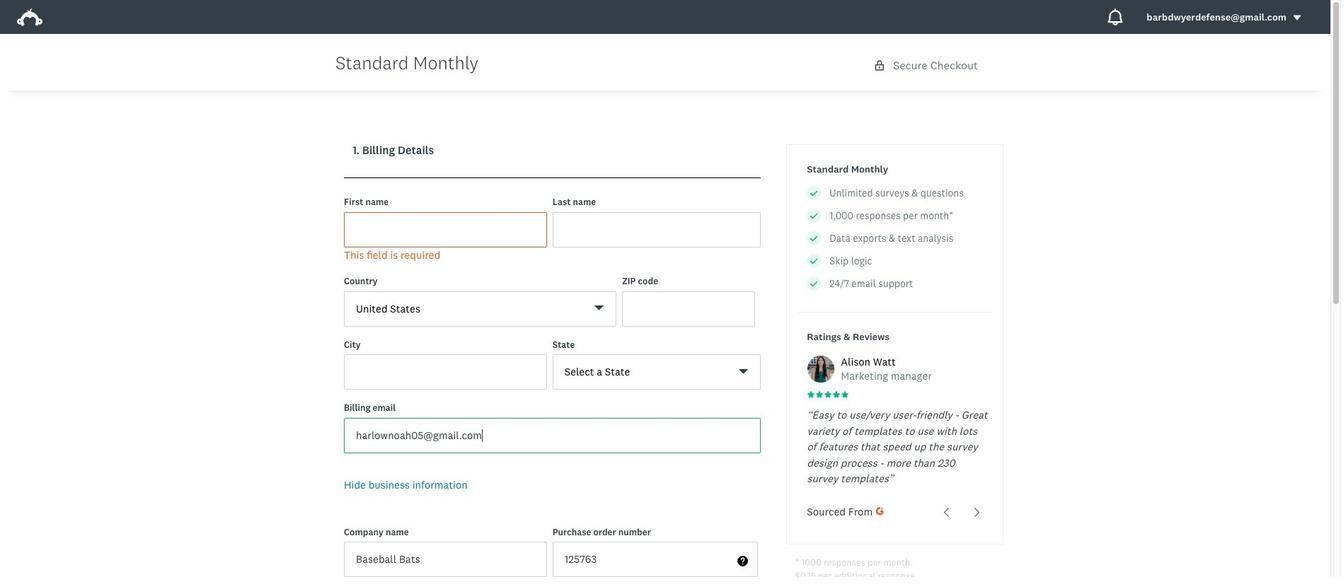 Task type: describe. For each thing, give the bounding box(es) containing it.
chevronright image
[[972, 508, 983, 518]]



Task type: locate. For each thing, give the bounding box(es) containing it.
None text field
[[344, 212, 547, 248], [344, 355, 547, 390], [553, 542, 759, 578], [344, 212, 547, 248], [344, 355, 547, 390], [553, 542, 759, 578]]

dropdown arrow image
[[1293, 13, 1303, 23]]

None telephone field
[[622, 291, 756, 327]]

products icon image
[[1108, 8, 1125, 25]]

surveymonkey logo image
[[17, 8, 42, 26]]

chevronleft image
[[942, 508, 952, 518]]

None text field
[[553, 212, 761, 248], [344, 418, 762, 454], [344, 542, 547, 578], [553, 212, 761, 248], [344, 418, 762, 454], [344, 542, 547, 578]]

help image
[[738, 557, 749, 567]]



Task type: vqa. For each thing, say whether or not it's contained in the screenshot.
second BRAND LOGO from the bottom of the page
no



